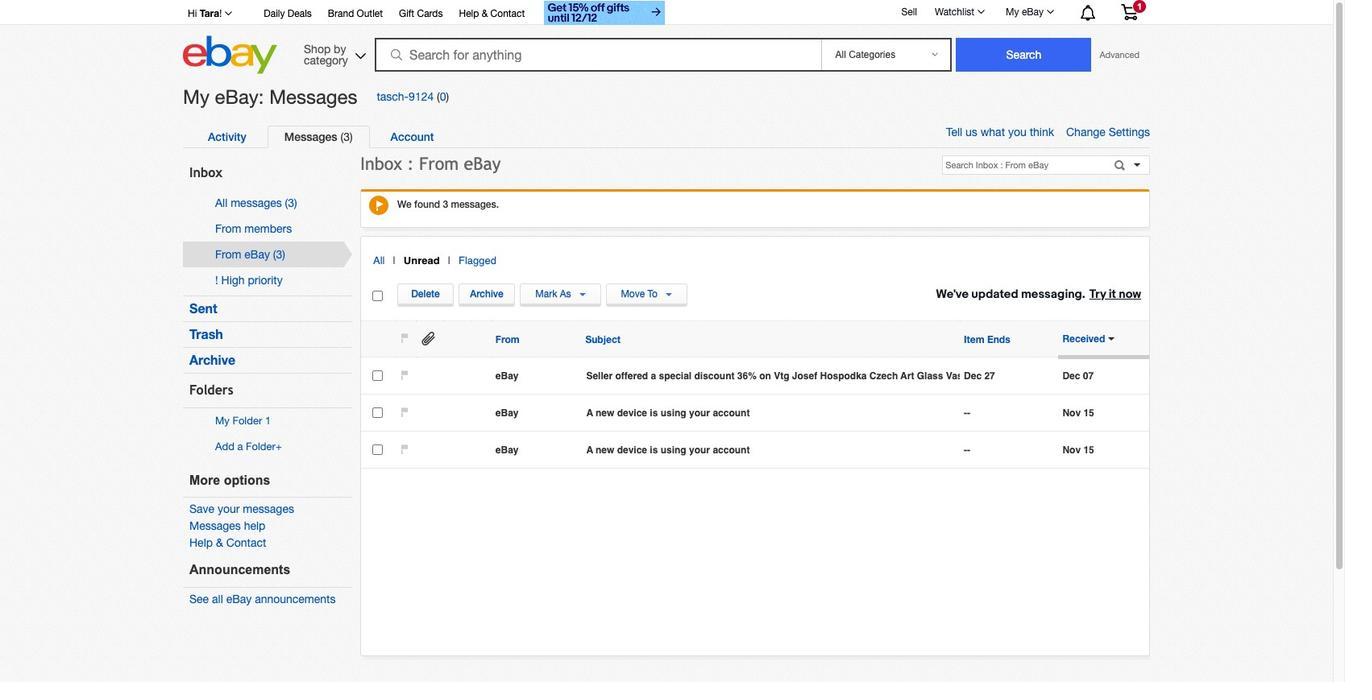 Task type: describe. For each thing, give the bounding box(es) containing it.
sort by flag link image
[[401, 333, 409, 345]]

(3) for all messages (3)
[[285, 197, 297, 210]]

updated
[[971, 287, 1018, 302]]

unread messages filter element
[[396, 251, 448, 270]]

get an extra 15% off image
[[544, 1, 665, 25]]

1 device from the top
[[617, 408, 647, 419]]

move to
[[621, 289, 658, 300]]

change settings link
[[1066, 126, 1150, 139]]

a new device is using your account link for third the ebay link
[[586, 445, 960, 456]]

you
[[1008, 126, 1027, 139]]

shop by category button
[[297, 36, 369, 71]]

announcements
[[255, 593, 336, 606]]

inbox for inbox : from ebay
[[360, 154, 402, 174]]

inbox : from ebay
[[360, 154, 501, 174]]

my for my ebay: messages
[[183, 85, 209, 108]]

& inside account navigation
[[482, 8, 488, 19]]

czech
[[870, 371, 898, 382]]

my folder 1
[[215, 415, 271, 427]]

1 link
[[1111, 0, 1148, 23]]

1 vertical spatial help & contact link
[[189, 537, 266, 550]]

messages (3)
[[284, 130, 353, 143]]

ends
[[987, 334, 1010, 346]]

received
[[1063, 333, 1105, 345]]

from members link
[[215, 222, 292, 235]]

on
[[759, 371, 771, 382]]

account link
[[374, 126, 451, 147]]

messages help link
[[189, 520, 265, 533]]

all | unread | flagged
[[373, 254, 497, 267]]

Search Inbox : From eBay text field
[[943, 156, 1109, 174]]

1 nov from the top
[[1063, 408, 1081, 419]]

hi tara !
[[188, 7, 222, 19]]

mark as link
[[520, 284, 601, 305]]

2 nov from the top
[[1063, 445, 1081, 456]]

daily deals
[[264, 8, 312, 19]]

2 device from the top
[[617, 445, 647, 456]]

...
[[971, 371, 979, 382]]

advanced
[[1100, 50, 1140, 60]]

special
[[659, 371, 692, 382]]

all for all messages (3)
[[215, 197, 228, 210]]

1 a new device is using your account from the top
[[586, 408, 750, 419]]

contact inside account navigation
[[491, 8, 525, 19]]

0 link
[[440, 91, 446, 103]]

sent link
[[189, 301, 217, 316]]

from members
[[215, 222, 292, 235]]

archive button
[[459, 283, 515, 305]]

category
[[304, 54, 348, 66]]

more options
[[189, 474, 270, 487]]

1 vertical spatial messages
[[284, 130, 337, 143]]

seller
[[586, 371, 613, 382]]

using for second the ebay link from the bottom
[[661, 408, 686, 419]]

all for all | unread | flagged
[[373, 254, 385, 267]]

new for second the ebay link from the bottom
[[596, 408, 614, 419]]

watchlist
[[935, 6, 975, 18]]

shop by category banner
[[179, 0, 1150, 78]]

move to link
[[606, 284, 687, 305]]

seller offered a special discount 36% on vtg josef hospodka czech art glass vase ...
[[586, 371, 979, 382]]

try it now link
[[1089, 287, 1141, 302]]

item ends link
[[964, 334, 1010, 346]]

brand outlet link
[[328, 6, 383, 23]]

tasch-
[[377, 91, 409, 103]]

-- for second the ebay link from the bottom
[[964, 408, 970, 419]]

archive link
[[189, 353, 236, 368]]

0 vertical spatial messages
[[231, 197, 282, 210]]

flagged
[[459, 254, 497, 267]]

tell
[[946, 126, 963, 139]]

delete button
[[397, 283, 454, 305]]

outlet
[[357, 8, 383, 19]]

found
[[414, 198, 440, 210]]

save
[[189, 503, 214, 516]]

is for third the ebay link
[[650, 445, 658, 456]]

flagged link
[[459, 254, 497, 267]]

2 a from the top
[[586, 445, 593, 456]]

all messages (3) link
[[215, 197, 297, 210]]

item ends
[[964, 334, 1010, 346]]

& inside save your messages messages help help & contact
[[216, 537, 223, 550]]

to
[[648, 289, 658, 300]]

account for third the ebay link
[[713, 445, 750, 456]]

is for second the ebay link from the bottom
[[650, 408, 658, 419]]

tara
[[200, 7, 219, 19]]

my for my ebay
[[1006, 6, 1019, 18]]

1 inside account navigation
[[1137, 2, 1142, 11]]

save your messages messages help help & contact
[[189, 503, 294, 550]]

from link
[[496, 334, 520, 346]]

new for third the ebay link
[[596, 445, 614, 456]]

art
[[901, 371, 914, 382]]

add a folder +
[[215, 441, 282, 453]]

it
[[1109, 287, 1116, 302]]

help inside account navigation
[[459, 8, 479, 19]]

brand outlet
[[328, 8, 383, 19]]

archive for archive link
[[189, 353, 236, 368]]

2 15 from the top
[[1084, 445, 1094, 456]]

dec 07
[[1063, 371, 1094, 382]]

change
[[1066, 126, 1106, 139]]

vase
[[946, 371, 968, 382]]



Task type: locate. For each thing, give the bounding box(es) containing it.
0 vertical spatial a new device is using your account link
[[586, 408, 960, 419]]

dec for dec 27
[[964, 371, 982, 382]]

tab list containing activity
[[191, 126, 1133, 148]]

contact inside save your messages messages help help & contact
[[226, 537, 266, 550]]

nov 15
[[1063, 408, 1094, 419], [1063, 445, 1094, 456]]

1 a new device is using your account link from the top
[[586, 408, 960, 419]]

a right the add
[[237, 441, 243, 453]]

0 vertical spatial a new device is using your account
[[586, 408, 750, 419]]

1 horizontal spatial help & contact link
[[459, 6, 525, 23]]

messages
[[231, 197, 282, 210], [243, 503, 294, 516]]

by
[[334, 42, 346, 55]]

0 vertical spatial a
[[586, 408, 593, 419]]

! inside hi tara !
[[219, 8, 222, 19]]

0 vertical spatial device
[[617, 408, 647, 419]]

none submit inside "shop by category" banner
[[956, 38, 1092, 72]]

we
[[397, 198, 412, 210]]

messages
[[269, 85, 357, 108], [284, 130, 337, 143], [189, 520, 241, 533]]

2 vertical spatial my
[[215, 415, 230, 427]]

archive for the archive button
[[470, 288, 504, 300]]

vtg
[[774, 371, 790, 382]]

0 horizontal spatial contact
[[226, 537, 266, 550]]

1 vertical spatial new
[[596, 445, 614, 456]]

members
[[244, 222, 292, 235]]

0 horizontal spatial |
[[393, 254, 396, 267]]

3
[[443, 198, 448, 210]]

1 new from the top
[[596, 408, 614, 419]]

1 vertical spatial a
[[237, 441, 243, 453]]

now
[[1119, 287, 1141, 302]]

0 vertical spatial messages
[[269, 85, 357, 108]]

ebay:
[[215, 85, 264, 108]]

(3) up the members
[[285, 197, 297, 210]]

2 vertical spatial (3)
[[273, 248, 285, 261]]

0 horizontal spatial inbox
[[189, 165, 223, 181]]

0 vertical spatial help
[[459, 8, 479, 19]]

my right the watchlist link at the right of page
[[1006, 6, 1019, 18]]

0 vertical spatial my
[[1006, 6, 1019, 18]]

unread
[[404, 254, 440, 267]]

settings
[[1109, 126, 1150, 139]]

1 vertical spatial 1
[[265, 415, 271, 427]]

tell us what you think
[[946, 126, 1054, 139]]

my inside account navigation
[[1006, 6, 1019, 18]]

0 vertical spatial is
[[650, 408, 658, 419]]

sell
[[901, 6, 917, 17]]

cards
[[417, 8, 443, 19]]

search image
[[391, 49, 402, 60]]

from for from
[[496, 334, 520, 346]]

archive down flagged link
[[470, 288, 504, 300]]

0 vertical spatial account
[[713, 408, 750, 419]]

0 vertical spatial nov
[[1063, 408, 1081, 419]]

1 horizontal spatial archive
[[470, 288, 504, 300]]

from for from ebay (3)
[[215, 248, 241, 261]]

1 horizontal spatial inbox
[[360, 154, 402, 174]]

help & contact link right cards
[[459, 6, 525, 23]]

2 new from the top
[[596, 445, 614, 456]]

dec left 27 in the bottom of the page
[[964, 371, 982, 382]]

1 vertical spatial a new device is using your account
[[586, 445, 750, 456]]

a new device is using your account
[[586, 408, 750, 419], [586, 445, 750, 456]]

dec left '07'
[[1063, 371, 1080, 382]]

account navigation
[[179, 0, 1150, 27]]

from up from ebay (3) on the top left
[[215, 222, 241, 235]]

1 horizontal spatial my
[[215, 415, 230, 427]]

deals
[[288, 8, 312, 19]]

0 vertical spatial your
[[689, 408, 710, 419]]

my ebay: messages
[[183, 85, 357, 108]]

options
[[224, 474, 270, 487]]

1 vertical spatial &
[[216, 537, 223, 550]]

help & contact link inside account navigation
[[459, 6, 525, 23]]

1 horizontal spatial a
[[651, 371, 656, 382]]

1 horizontal spatial &
[[482, 8, 488, 19]]

folder down my folder 1 link
[[246, 441, 276, 453]]

1 15 from the top
[[1084, 408, 1094, 419]]

1 horizontal spatial 1
[[1137, 2, 1142, 11]]

1 vertical spatial (3)
[[285, 197, 297, 210]]

account
[[391, 130, 434, 143]]

contact right cards
[[491, 8, 525, 19]]

messages inside save your messages messages help help & contact
[[189, 520, 241, 533]]

2 nov 15 from the top
[[1063, 445, 1094, 456]]

2 a new device is using your account from the top
[[586, 445, 750, 456]]

2 dec from the left
[[1063, 371, 1080, 382]]

1 vertical spatial contact
[[226, 537, 266, 550]]

1 a from the top
[[586, 408, 593, 419]]

1 horizontal spatial all
[[373, 254, 385, 267]]

1 vertical spatial 15
[[1084, 445, 1094, 456]]

my
[[1006, 6, 1019, 18], [183, 85, 209, 108], [215, 415, 230, 427]]

dec 27
[[964, 371, 995, 382]]

& right cards
[[482, 8, 488, 19]]

1 | from the left
[[393, 254, 396, 267]]

(3) for from ebay (3)
[[273, 248, 285, 261]]

-
[[964, 408, 967, 419], [967, 408, 970, 419], [964, 445, 967, 456], [967, 445, 970, 456]]

(3) left account
[[341, 130, 353, 143]]

archive down trash at left
[[189, 353, 236, 368]]

:
[[407, 154, 414, 174]]

! right hi
[[219, 8, 222, 19]]

help & contact link down messages help link
[[189, 537, 266, 550]]

what
[[981, 126, 1005, 139]]

1 horizontal spatial |
[[448, 254, 451, 267]]

see
[[189, 593, 209, 606]]

from ebay (3) link
[[215, 248, 285, 261]]

messages up "help"
[[243, 503, 294, 516]]

(3) inside messages (3)
[[341, 130, 353, 143]]

0 horizontal spatial dec
[[964, 371, 982, 382]]

0 horizontal spatial a
[[237, 441, 243, 453]]

2 vertical spatial your
[[218, 503, 240, 516]]

1 vertical spatial my
[[183, 85, 209, 108]]

my up the add
[[215, 415, 230, 427]]

your for third the ebay link
[[689, 445, 710, 456]]

messaging.
[[1021, 287, 1085, 302]]

1 vertical spatial messages
[[243, 503, 294, 516]]

2 -- from the top
[[964, 445, 970, 456]]

1 vertical spatial nov
[[1063, 445, 1081, 456]]

contact down "help"
[[226, 537, 266, 550]]

1 nov 15 from the top
[[1063, 408, 1094, 419]]

gift cards
[[399, 8, 443, 19]]

us
[[966, 126, 978, 139]]

tasch-9124 link
[[377, 91, 434, 103]]

0 vertical spatial archive
[[470, 288, 504, 300]]

help inside save your messages messages help help & contact
[[189, 537, 213, 550]]

dec
[[964, 371, 982, 382], [1063, 371, 1080, 382]]

(3) down the members
[[273, 248, 285, 261]]

submit search request image
[[1113, 160, 1130, 174]]

& down messages help link
[[216, 537, 223, 550]]

from ebay (3)
[[215, 248, 285, 261]]

1 vertical spatial account
[[713, 445, 750, 456]]

0 horizontal spatial all
[[215, 197, 228, 210]]

1 vertical spatial folder
[[246, 441, 276, 453]]

dec for dec 07
[[1063, 371, 1080, 382]]

0 vertical spatial 15
[[1084, 408, 1094, 419]]

ebay
[[1022, 6, 1044, 18], [464, 154, 501, 174], [244, 248, 270, 261], [496, 371, 519, 382], [496, 408, 519, 419], [496, 445, 519, 456], [226, 593, 252, 606]]

+
[[276, 441, 282, 453]]

0 vertical spatial --
[[964, 408, 970, 419]]

we found 3 messages.
[[397, 198, 499, 210]]

0 vertical spatial 1
[[1137, 2, 1142, 11]]

0 vertical spatial &
[[482, 8, 488, 19]]

None submit
[[956, 38, 1092, 72]]

2 ebay link from the top
[[496, 408, 582, 419]]

account for second the ebay link from the bottom
[[713, 408, 750, 419]]

tell us what you think link
[[946, 126, 1066, 139]]

using
[[661, 408, 686, 419], [661, 445, 686, 456]]

sell link
[[894, 6, 924, 17]]

from right : at left top
[[419, 154, 459, 174]]

tab list
[[191, 126, 1133, 148]]

0 vertical spatial all
[[215, 197, 228, 210]]

1 horizontal spatial dec
[[1063, 371, 1080, 382]]

0 horizontal spatial !
[[215, 274, 218, 287]]

discount
[[694, 371, 735, 382]]

priority
[[248, 274, 283, 287]]

2 vertical spatial ebay link
[[496, 445, 582, 456]]

inbox for inbox
[[189, 165, 223, 181]]

from up high
[[215, 248, 241, 261]]

0 horizontal spatial 1
[[265, 415, 271, 427]]

received link
[[1063, 333, 1116, 345]]

my ebay link
[[997, 2, 1062, 22]]

gift
[[399, 8, 414, 19]]

1 horizontal spatial !
[[219, 8, 222, 19]]

see all ebay announcements
[[189, 593, 336, 606]]

help down messages help link
[[189, 537, 213, 550]]

0 vertical spatial nov 15
[[1063, 408, 1094, 419]]

0 horizontal spatial &
[[216, 537, 223, 550]]

messages up from members link
[[231, 197, 282, 210]]

trash
[[189, 327, 223, 342]]

| right the all link
[[393, 254, 396, 267]]

as
[[560, 289, 571, 300]]

help & contact
[[459, 8, 525, 19]]

tasch-9124 ( 0 )
[[377, 91, 449, 103]]

1 vertical spatial a new device is using your account link
[[586, 445, 960, 456]]

sort by attachment link image
[[420, 332, 437, 346]]

all left unread messages filter 'element'
[[373, 254, 385, 267]]

3 ebay link from the top
[[496, 445, 582, 456]]

folders
[[189, 383, 233, 399]]

! left high
[[215, 274, 218, 287]]

1 account from the top
[[713, 408, 750, 419]]

2 using from the top
[[661, 445, 686, 456]]

my for my folder 1
[[215, 415, 230, 427]]

help right cards
[[459, 8, 479, 19]]

inbox left : at left top
[[360, 154, 402, 174]]

messages inside save your messages messages help help & contact
[[243, 503, 294, 516]]

0 vertical spatial folder
[[232, 415, 262, 427]]

9124
[[409, 91, 434, 103]]

-- for third the ebay link
[[964, 445, 970, 456]]

announcements
[[189, 563, 290, 577]]

a
[[586, 408, 593, 419], [586, 445, 593, 456]]

1 dec from the left
[[964, 371, 982, 382]]

1 vertical spatial your
[[689, 445, 710, 456]]

0 vertical spatial a
[[651, 371, 656, 382]]

1 vertical spatial ebay link
[[496, 408, 582, 419]]

brand
[[328, 8, 354, 19]]

0 horizontal spatial help
[[189, 537, 213, 550]]

None checkbox
[[372, 291, 383, 301], [372, 371, 383, 382], [401, 407, 409, 420], [401, 444, 409, 457], [372, 445, 383, 456], [372, 291, 383, 301], [372, 371, 383, 382], [401, 407, 409, 420], [401, 444, 409, 457], [372, 445, 383, 456]]

1 is from the top
[[650, 408, 658, 419]]

inbox
[[360, 154, 402, 174], [189, 165, 223, 181]]

a new device is using your account link for second the ebay link from the bottom
[[586, 408, 960, 419]]

2 | from the left
[[448, 254, 451, 267]]

! high priority
[[215, 274, 283, 287]]

!
[[219, 8, 222, 19], [215, 274, 218, 287]]

daily
[[264, 8, 285, 19]]

1 up advanced
[[1137, 2, 1142, 11]]

0 horizontal spatial help & contact link
[[189, 537, 266, 550]]

a right offered
[[651, 371, 656, 382]]

1 up add a folder +
[[265, 415, 271, 427]]

daily deals link
[[264, 6, 312, 23]]

1 vertical spatial archive
[[189, 353, 236, 368]]

your
[[689, 408, 710, 419], [689, 445, 710, 456], [218, 503, 240, 516]]

think
[[1030, 126, 1054, 139]]

1 vertical spatial !
[[215, 274, 218, 287]]

from down the archive button
[[496, 334, 520, 346]]

help
[[244, 520, 265, 533]]

2 vertical spatial messages
[[189, 520, 241, 533]]

inbox down activity
[[189, 165, 223, 181]]

sent
[[189, 301, 217, 316]]

0 vertical spatial using
[[661, 408, 686, 419]]

archive
[[470, 288, 504, 300], [189, 353, 236, 368]]

0 vertical spatial (3)
[[341, 130, 353, 143]]

watchlist link
[[926, 2, 992, 22]]

1 vertical spatial help
[[189, 537, 213, 550]]

folder
[[232, 415, 262, 427], [246, 441, 276, 453]]

1 -- from the top
[[964, 408, 970, 419]]

all up from members link
[[215, 197, 228, 210]]

offered
[[615, 371, 648, 382]]

messages down save
[[189, 520, 241, 533]]

item
[[964, 334, 985, 346]]

1 vertical spatial --
[[964, 445, 970, 456]]

delete
[[411, 288, 440, 300]]

2 account from the top
[[713, 445, 750, 456]]

2 horizontal spatial my
[[1006, 6, 1019, 18]]

shop by category
[[304, 42, 348, 66]]

archive inside button
[[470, 288, 504, 300]]

move
[[621, 289, 645, 300]]

messages down category
[[269, 85, 357, 108]]

from
[[419, 154, 459, 174], [215, 222, 241, 235], [215, 248, 241, 261], [496, 334, 520, 346]]

change settings
[[1066, 126, 1150, 139]]

hospodka
[[820, 371, 867, 382]]

1 vertical spatial using
[[661, 445, 686, 456]]

folder up add a folder +
[[232, 415, 262, 427]]

0 vertical spatial help & contact link
[[459, 6, 525, 23]]

1 horizontal spatial help
[[459, 8, 479, 19]]

from for from members
[[215, 222, 241, 235]]

1 vertical spatial device
[[617, 445, 647, 456]]

1 vertical spatial all
[[373, 254, 385, 267]]

0 vertical spatial contact
[[491, 8, 525, 19]]

ebay inside account navigation
[[1022, 6, 1044, 18]]

36%
[[737, 371, 757, 382]]

0
[[440, 91, 446, 103]]

new
[[596, 408, 614, 419], [596, 445, 614, 456]]

1 using from the top
[[661, 408, 686, 419]]

Search for anything text field
[[377, 39, 818, 70]]

your inside save your messages messages help help & contact
[[218, 503, 240, 516]]

messages down my ebay: messages
[[284, 130, 337, 143]]

1 vertical spatial is
[[650, 445, 658, 456]]

0 vertical spatial new
[[596, 408, 614, 419]]

1 vertical spatial a
[[586, 445, 593, 456]]

0 horizontal spatial archive
[[189, 353, 236, 368]]

1 ebay link from the top
[[496, 371, 582, 382]]

all
[[212, 593, 223, 606]]

0 vertical spatial !
[[219, 8, 222, 19]]

your for second the ebay link from the bottom
[[689, 408, 710, 419]]

using for third the ebay link
[[661, 445, 686, 456]]

2 a new device is using your account link from the top
[[586, 445, 960, 456]]

my left ebay:
[[183, 85, 209, 108]]

ebay link
[[496, 371, 582, 382], [496, 408, 582, 419], [496, 445, 582, 456]]

1 horizontal spatial contact
[[491, 8, 525, 19]]

None checkbox
[[401, 370, 409, 382], [372, 408, 383, 419], [401, 370, 409, 382], [372, 408, 383, 419]]

| right 'unread'
[[448, 254, 451, 267]]

0 vertical spatial ebay link
[[496, 371, 582, 382]]

1
[[1137, 2, 1142, 11], [265, 415, 271, 427]]

1 vertical spatial nov 15
[[1063, 445, 1094, 456]]

0 horizontal spatial my
[[183, 85, 209, 108]]

trash link
[[189, 327, 223, 342]]

2 is from the top
[[650, 445, 658, 456]]



Task type: vqa. For each thing, say whether or not it's contained in the screenshot.
"a"
yes



